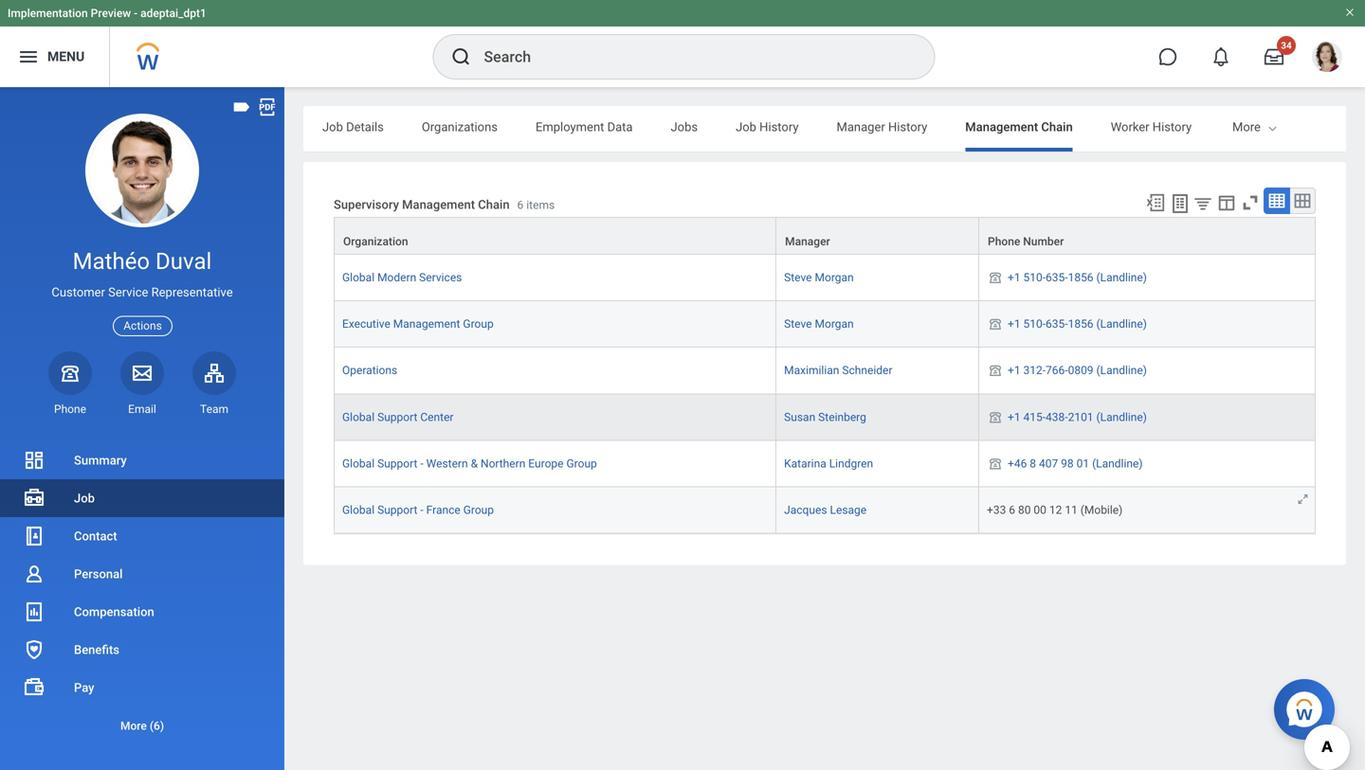 Task type: locate. For each thing, give the bounding box(es) containing it.
phone image up the phone mathéo duval 'element'
[[57, 362, 83, 385]]

1 vertical spatial 635-
[[1046, 318, 1068, 331]]

2 +1 510-635-1856 (landline) from the top
[[1008, 318, 1147, 331]]

chain left 'items'
[[478, 197, 510, 212]]

1 vertical spatial support
[[377, 457, 417, 471]]

profile logan mcneil image
[[1312, 42, 1342, 76]]

+1 up '+1 312-766-0809 (landline)' link
[[1008, 318, 1021, 331]]

+46 8 407 98 01 (landline)
[[1008, 457, 1143, 471]]

0 vertical spatial 1856
[[1068, 271, 1094, 284]]

2 steve from the top
[[784, 318, 812, 331]]

manager inside the manager 'popup button'
[[785, 235, 830, 248]]

implementation preview -   adeptai_dpt1
[[8, 7, 207, 20]]

6 row from the top
[[334, 441, 1316, 488]]

steve morgan link for services
[[784, 271, 854, 284]]

1 horizontal spatial 6
[[1009, 504, 1015, 517]]

3 +1 from the top
[[1008, 364, 1021, 378]]

+1 510-635-1856 (landline) link down 'number'
[[1008, 267, 1147, 284]]

row containing global modern services
[[334, 255, 1316, 302]]

europe
[[528, 457, 564, 471]]

+33
[[987, 504, 1006, 517]]

search image
[[450, 46, 473, 68]]

510- down phone number
[[1023, 271, 1046, 284]]

fullscreen image
[[1240, 192, 1261, 213]]

global support - western & northern europe group link
[[342, 457, 597, 471]]

phone image inside popup button
[[57, 362, 83, 385]]

phone image down phone number
[[987, 270, 1004, 285]]

row
[[334, 217, 1316, 255], [334, 255, 1316, 302], [334, 302, 1316, 348], [334, 348, 1316, 395], [334, 395, 1316, 441], [334, 441, 1316, 488], [334, 488, 1316, 534]]

menu
[[47, 49, 85, 65]]

steve morgan down the manager 'popup button'
[[784, 271, 854, 284]]

(landline) up '+1 312-766-0809 (landline)' link
[[1096, 318, 1147, 331]]

2 vertical spatial -
[[420, 504, 423, 517]]

2 +1 510-635-1856 (landline) link from the top
[[1008, 314, 1147, 331]]

support left center
[[377, 411, 417, 424]]

lesage
[[830, 504, 867, 517]]

1 horizontal spatial more
[[1232, 120, 1261, 134]]

- right "preview"
[[134, 7, 138, 20]]

executive management group link
[[342, 318, 494, 331]]

0 vertical spatial support
[[377, 411, 417, 424]]

maximilian
[[784, 364, 839, 378]]

global support center
[[342, 411, 454, 424]]

- left the france
[[420, 504, 423, 517]]

0 vertical spatial morgan
[[815, 271, 854, 284]]

job up contact
[[74, 492, 95, 506]]

+1 down phone number
[[1008, 271, 1021, 284]]

chain
[[1041, 120, 1073, 134], [478, 197, 510, 212]]

susan steinberg
[[784, 411, 866, 424]]

global support center link
[[342, 411, 454, 424]]

benefits
[[74, 643, 119, 657]]

organizations
[[422, 120, 498, 134]]

2 1856 from the top
[[1068, 318, 1094, 331]]

additiona
[[1315, 120, 1365, 134]]

(landline) right '0809'
[[1096, 364, 1147, 378]]

0 horizontal spatial manager
[[785, 235, 830, 248]]

global down global support center
[[342, 457, 375, 471]]

5 row from the top
[[334, 395, 1316, 441]]

+1 inside +1 415-438-2101 (landline) link
[[1008, 411, 1021, 424]]

phone inside phone number popup button
[[988, 235, 1020, 248]]

635- for services
[[1046, 271, 1068, 284]]

1 history from the left
[[760, 120, 799, 134]]

manager
[[837, 120, 885, 134], [785, 235, 830, 248]]

job
[[322, 120, 343, 134], [736, 120, 756, 134], [74, 492, 95, 506]]

global left the france
[[342, 504, 375, 517]]

management inside row
[[393, 318, 460, 331]]

1 horizontal spatial manager
[[837, 120, 885, 134]]

2 steve morgan from the top
[[784, 318, 854, 331]]

2 vertical spatial group
[[463, 504, 494, 517]]

number
[[1023, 235, 1064, 248]]

jacques lesage
[[784, 504, 867, 517]]

1 1856 from the top
[[1068, 271, 1094, 284]]

2 horizontal spatial job
[[736, 120, 756, 134]]

(landline) right 2101 at the bottom of page
[[1096, 411, 1147, 424]]

0 vertical spatial 510-
[[1023, 271, 1046, 284]]

(landline) for services
[[1096, 271, 1147, 284]]

menu banner
[[0, 0, 1365, 87]]

1 vertical spatial steve morgan
[[784, 318, 854, 331]]

0 vertical spatial +1 510-635-1856 (landline)
[[1008, 271, 1147, 284]]

jobs
[[671, 120, 698, 134]]

0 horizontal spatial history
[[760, 120, 799, 134]]

tab list
[[303, 106, 1365, 152]]

1 morgan from the top
[[815, 271, 854, 284]]

executive management group
[[342, 318, 494, 331]]

1 steve from the top
[[784, 271, 812, 284]]

phone image left 415-
[[987, 410, 1004, 425]]

0 vertical spatial 635-
[[1046, 271, 1068, 284]]

+1 510-635-1856 (landline) down 'number'
[[1008, 271, 1147, 284]]

0 vertical spatial steve morgan link
[[784, 271, 854, 284]]

0 vertical spatial steve
[[784, 271, 812, 284]]

1 vertical spatial 6
[[1009, 504, 1015, 517]]

more down 34 button
[[1232, 120, 1261, 134]]

1856 up '+1 312-766-0809 (landline)' link
[[1068, 318, 1094, 331]]

0 vertical spatial -
[[134, 7, 138, 20]]

team mathéo duval element
[[192, 402, 236, 417]]

635- up 766- at right top
[[1046, 318, 1068, 331]]

Search Workday  search field
[[484, 36, 895, 78]]

+33 6 80 00 12 11 (mobile)
[[987, 504, 1123, 517]]

2 history from the left
[[888, 120, 927, 134]]

1 +1 510-635-1856 (landline) link from the top
[[1008, 267, 1147, 284]]

2 steve morgan link from the top
[[784, 318, 854, 331]]

1 vertical spatial 1856
[[1068, 318, 1094, 331]]

+1 510-635-1856 (landline) link for executive management group
[[1008, 314, 1147, 331]]

6 inside +33 6 80 00 12 11 (mobile) cell
[[1009, 504, 1015, 517]]

2 vertical spatial management
[[393, 318, 460, 331]]

support
[[377, 411, 417, 424], [377, 457, 417, 471], [377, 504, 417, 517]]

steve morgan up maximilian
[[784, 318, 854, 331]]

phone for phone
[[54, 403, 86, 416]]

1 vertical spatial steve
[[784, 318, 812, 331]]

row containing executive management group
[[334, 302, 1316, 348]]

global for global support center
[[342, 411, 375, 424]]

1856
[[1068, 271, 1094, 284], [1068, 318, 1094, 331]]

1 row from the top
[[334, 217, 1316, 255]]

1 vertical spatial -
[[420, 457, 423, 471]]

representative
[[151, 285, 233, 300]]

morgan for executive management group
[[815, 318, 854, 331]]

contact
[[74, 529, 117, 544]]

4 row from the top
[[334, 348, 1316, 395]]

2 row from the top
[[334, 255, 1316, 302]]

510- for group
[[1023, 318, 1046, 331]]

1 vertical spatial steve morgan link
[[784, 318, 854, 331]]

morgan down the manager 'popup button'
[[815, 271, 854, 284]]

1 global from the top
[[342, 271, 375, 284]]

0809
[[1068, 364, 1094, 378]]

1 +1 from the top
[[1008, 271, 1021, 284]]

1 vertical spatial 510-
[[1023, 318, 1046, 331]]

phone image
[[987, 317, 1004, 332], [57, 362, 83, 385], [987, 363, 1004, 378], [987, 456, 1004, 472]]

katarina lindgren
[[784, 457, 873, 471]]

+1 510-635-1856 (landline) link up '+1 312-766-0809 (landline)' link
[[1008, 314, 1147, 331]]

phone left 'number'
[[988, 235, 1020, 248]]

8
[[1030, 457, 1036, 471]]

preview
[[91, 7, 131, 20]]

+1 510-635-1856 (landline) for global modern services
[[1008, 271, 1147, 284]]

mathéo duval
[[73, 248, 212, 275]]

2 morgan from the top
[[815, 318, 854, 331]]

1 635- from the top
[[1046, 271, 1068, 284]]

1 steve morgan from the top
[[784, 271, 854, 284]]

(6)
[[150, 720, 164, 733]]

1 horizontal spatial job
[[322, 120, 343, 134]]

global
[[342, 271, 375, 284], [342, 411, 375, 424], [342, 457, 375, 471], [342, 504, 375, 517]]

view team image
[[203, 362, 226, 385]]

2 support from the top
[[377, 457, 417, 471]]

(landline) down phone number popup button
[[1096, 271, 1147, 284]]

1 vertical spatial manager
[[785, 235, 830, 248]]

management for chain
[[402, 197, 475, 212]]

3 support from the top
[[377, 504, 417, 517]]

team
[[200, 403, 228, 416]]

0 horizontal spatial more
[[120, 720, 147, 733]]

1 vertical spatial morgan
[[815, 318, 854, 331]]

0 vertical spatial phone image
[[987, 270, 1004, 285]]

phone image for global support - western & northern europe group
[[987, 456, 1004, 472]]

global down operations
[[342, 411, 375, 424]]

6 left 'items'
[[517, 198, 524, 212]]

support for france
[[377, 504, 417, 517]]

chain left the 'worker'
[[1041, 120, 1073, 134]]

phone image for operations
[[987, 363, 1004, 378]]

00
[[1034, 504, 1047, 517]]

- left western
[[420, 457, 423, 471]]

1 vertical spatial management
[[402, 197, 475, 212]]

history
[[760, 120, 799, 134], [888, 120, 927, 134], [1153, 120, 1192, 134]]

katarina lindgren link
[[784, 457, 873, 471]]

0 horizontal spatial job
[[74, 492, 95, 506]]

766-
[[1046, 364, 1068, 378]]

(landline) right 01
[[1092, 457, 1143, 471]]

contact link
[[0, 518, 284, 556]]

0 vertical spatial 6
[[517, 198, 524, 212]]

+1 inside '+1 312-766-0809 (landline)' link
[[1008, 364, 1021, 378]]

1 vertical spatial more
[[120, 720, 147, 733]]

global left modern
[[342, 271, 375, 284]]

manager history
[[837, 120, 927, 134]]

7 row from the top
[[334, 488, 1316, 534]]

management chain
[[965, 120, 1073, 134]]

3 global from the top
[[342, 457, 375, 471]]

0 vertical spatial steve morgan
[[784, 271, 854, 284]]

1 vertical spatial +1 510-635-1856 (landline) link
[[1008, 314, 1147, 331]]

inbox large image
[[1265, 47, 1284, 66]]

global for global modern services
[[342, 271, 375, 284]]

0 vertical spatial +1 510-635-1856 (landline) link
[[1008, 267, 1147, 284]]

2 vertical spatial support
[[377, 504, 417, 517]]

customer service representative
[[52, 285, 233, 300]]

2 635- from the top
[[1046, 318, 1068, 331]]

1 vertical spatial phone image
[[987, 410, 1004, 425]]

pay image
[[23, 677, 46, 700]]

expand table image
[[1293, 191, 1312, 210]]

1 horizontal spatial phone
[[988, 235, 1020, 248]]

toolbar
[[1137, 188, 1316, 217]]

0 horizontal spatial phone
[[54, 403, 86, 416]]

0 vertical spatial group
[[463, 318, 494, 331]]

manager for manager history
[[837, 120, 885, 134]]

3 history from the left
[[1153, 120, 1192, 134]]

support left the france
[[377, 504, 417, 517]]

center
[[420, 411, 454, 424]]

steve for global modern services
[[784, 271, 812, 284]]

phone image left the +46
[[987, 456, 1004, 472]]

1 +1 510-635-1856 (landline) from the top
[[1008, 271, 1147, 284]]

2 +1 from the top
[[1008, 318, 1021, 331]]

more inside more (6) dropdown button
[[120, 720, 147, 733]]

+1 312-766-0809 (landline)
[[1008, 364, 1147, 378]]

2 horizontal spatial history
[[1153, 120, 1192, 134]]

history for manager history
[[888, 120, 927, 134]]

job right jobs
[[736, 120, 756, 134]]

job inside 'link'
[[74, 492, 95, 506]]

adeptai_dpt1
[[140, 7, 207, 20]]

1 steve morgan link from the top
[[784, 271, 854, 284]]

0 vertical spatial management
[[965, 120, 1038, 134]]

0 vertical spatial more
[[1232, 120, 1261, 134]]

11
[[1065, 504, 1078, 517]]

steinberg
[[818, 411, 866, 424]]

history for worker history
[[1153, 120, 1192, 134]]

+46
[[1008, 457, 1027, 471]]

(landline) for center
[[1096, 411, 1147, 424]]

morgan up maximilian schneider link
[[815, 318, 854, 331]]

6 left 80
[[1009, 504, 1015, 517]]

+1 left 312-
[[1008, 364, 1021, 378]]

phone image left 312-
[[987, 363, 1004, 378]]

+1 510-635-1856 (landline) up '+1 312-766-0809 (landline)' link
[[1008, 318, 1147, 331]]

steve morgan link down the manager 'popup button'
[[784, 271, 854, 284]]

4 global from the top
[[342, 504, 375, 517]]

steve morgan link for group
[[784, 318, 854, 331]]

support down global support center link
[[377, 457, 417, 471]]

1 horizontal spatial history
[[888, 120, 927, 134]]

1856 down phone number popup button
[[1068, 271, 1094, 284]]

415-
[[1023, 411, 1046, 424]]

operations link
[[342, 364, 397, 378]]

service
[[108, 285, 148, 300]]

steve up maximilian
[[784, 318, 812, 331]]

510-
[[1023, 271, 1046, 284], [1023, 318, 1046, 331]]

1 510- from the top
[[1023, 271, 1046, 284]]

phone
[[988, 235, 1020, 248], [54, 403, 86, 416]]

services
[[419, 271, 462, 284]]

2 global from the top
[[342, 411, 375, 424]]

+1 510-635-1856 (landline)
[[1008, 271, 1147, 284], [1008, 318, 1147, 331]]

email button
[[120, 351, 164, 417]]

2 510- from the top
[[1023, 318, 1046, 331]]

steve morgan link
[[784, 271, 854, 284], [784, 318, 854, 331]]

support for western
[[377, 457, 417, 471]]

1 phone image from the top
[[987, 270, 1004, 285]]

- inside menu banner
[[134, 7, 138, 20]]

morgan for global modern services
[[815, 271, 854, 284]]

0 horizontal spatial chain
[[478, 197, 510, 212]]

635-
[[1046, 271, 1068, 284], [1046, 318, 1068, 331]]

0 vertical spatial manager
[[837, 120, 885, 134]]

phone button
[[48, 351, 92, 417]]

phone image
[[987, 270, 1004, 285], [987, 410, 1004, 425]]

maximilian schneider link
[[784, 364, 893, 378]]

+1 left 415-
[[1008, 411, 1021, 424]]

0 vertical spatial phone
[[988, 235, 1020, 248]]

job left details
[[322, 120, 343, 134]]

steve morgan link up maximilian
[[784, 318, 854, 331]]

510- up 312-
[[1023, 318, 1046, 331]]

98
[[1061, 457, 1074, 471]]

export to excel image
[[1145, 192, 1166, 213]]

407
[[1039, 457, 1058, 471]]

2 phone image from the top
[[987, 410, 1004, 425]]

+33 6 80 00 12 11 (mobile) cell
[[979, 488, 1316, 534]]

select to filter grid data image
[[1193, 193, 1213, 213]]

1 vertical spatial +1 510-635-1856 (landline)
[[1008, 318, 1147, 331]]

phone up summary
[[54, 403, 86, 416]]

+1 510-635-1856 (landline) link
[[1008, 267, 1147, 284], [1008, 314, 1147, 331]]

grow image
[[1296, 492, 1310, 507]]

635- down 'number'
[[1046, 271, 1068, 284]]

2101
[[1068, 411, 1094, 424]]

list
[[0, 442, 284, 745]]

more left (6)
[[120, 720, 147, 733]]

employment
[[536, 120, 604, 134]]

row containing global support - france group
[[334, 488, 1316, 534]]

personal image
[[23, 563, 46, 586]]

global support - western & northern europe group
[[342, 457, 597, 471]]

steve morgan for executive management group
[[784, 318, 854, 331]]

steve down the manager 'popup button'
[[784, 271, 812, 284]]

1 horizontal spatial chain
[[1041, 120, 1073, 134]]

4 +1 from the top
[[1008, 411, 1021, 424]]

3 row from the top
[[334, 302, 1316, 348]]

0 vertical spatial chain
[[1041, 120, 1073, 134]]

phone image down phone number
[[987, 317, 1004, 332]]

1 vertical spatial chain
[[478, 197, 510, 212]]

data
[[607, 120, 633, 134]]

1 vertical spatial phone
[[54, 403, 86, 416]]

0 horizontal spatial 6
[[517, 198, 524, 212]]

phone inside 'element'
[[54, 403, 86, 416]]



Task type: describe. For each thing, give the bounding box(es) containing it.
susan steinberg link
[[784, 411, 866, 424]]

justify image
[[17, 46, 40, 68]]

more for more
[[1232, 120, 1261, 134]]

organization
[[343, 235, 408, 248]]

email
[[128, 403, 156, 416]]

details
[[346, 120, 384, 134]]

global modern services
[[342, 271, 462, 284]]

summary
[[74, 454, 127, 468]]

employment data
[[536, 120, 633, 134]]

management inside tab list
[[965, 120, 1038, 134]]

(mobile)
[[1081, 504, 1123, 517]]

manager for manager
[[785, 235, 830, 248]]

phone image for executive management group
[[987, 317, 1004, 332]]

global modern services link
[[342, 271, 462, 284]]

tag image
[[231, 97, 252, 118]]

phone image for +1 415-438-2101 (landline)
[[987, 410, 1004, 425]]

benefits image
[[23, 639, 46, 662]]

mathéo
[[73, 248, 150, 275]]

personal
[[74, 567, 123, 582]]

phone number
[[988, 235, 1064, 248]]

lindgren
[[829, 457, 873, 471]]

manager button
[[777, 218, 978, 254]]

- for adeptai_dpt1
[[134, 7, 138, 20]]

schneider
[[842, 364, 893, 378]]

team link
[[192, 351, 236, 417]]

jacques lesage link
[[784, 504, 867, 517]]

jacques
[[784, 504, 827, 517]]

katarina
[[784, 457, 826, 471]]

phone image for +1 510-635-1856 (landline)
[[987, 270, 1004, 285]]

list containing summary
[[0, 442, 284, 745]]

global support - france group link
[[342, 504, 494, 517]]

row containing global support - western & northern europe group
[[334, 441, 1316, 488]]

implementation
[[8, 7, 88, 20]]

job history
[[736, 120, 799, 134]]

+1 510-635-1856 (landline) for executive management group
[[1008, 318, 1147, 331]]

510- for services
[[1023, 271, 1046, 284]]

maximilian schneider
[[784, 364, 893, 378]]

france
[[426, 504, 460, 517]]

global for global support - western & northern europe group
[[342, 457, 375, 471]]

modern
[[377, 271, 416, 284]]

steve morgan for global modern services
[[784, 271, 854, 284]]

635- for group
[[1046, 318, 1068, 331]]

+1 for group
[[1008, 318, 1021, 331]]

row containing global support center
[[334, 395, 1316, 441]]

- for france
[[420, 504, 423, 517]]

row containing operations
[[334, 348, 1316, 395]]

mail image
[[131, 362, 154, 385]]

+1 312-766-0809 (landline) link
[[1008, 360, 1147, 378]]

more (6) button
[[0, 715, 284, 738]]

+1 for services
[[1008, 271, 1021, 284]]

1856 for executive management group
[[1068, 318, 1094, 331]]

northern
[[481, 457, 526, 471]]

contact image
[[23, 525, 46, 548]]

more for more (6)
[[120, 720, 147, 733]]

more (6) button
[[0, 707, 284, 745]]

row containing organization
[[334, 217, 1316, 255]]

pay link
[[0, 669, 284, 707]]

job image
[[23, 487, 46, 510]]

timeline
[[1230, 120, 1277, 134]]

compensation link
[[0, 593, 284, 631]]

6 inside the supervisory management chain 6 items
[[517, 198, 524, 212]]

items
[[526, 198, 555, 212]]

view printable version (pdf) image
[[257, 97, 278, 118]]

job for job details
[[322, 120, 343, 134]]

phone mathéo duval element
[[48, 402, 92, 417]]

- for western
[[420, 457, 423, 471]]

management for group
[[393, 318, 460, 331]]

12
[[1049, 504, 1062, 517]]

job details
[[322, 120, 384, 134]]

+1 415-438-2101 (landline)
[[1008, 411, 1147, 424]]

email mathéo duval element
[[120, 402, 164, 417]]

job for job history
[[736, 120, 756, 134]]

+1 for center
[[1008, 411, 1021, 424]]

1 vertical spatial group
[[566, 457, 597, 471]]

compensation
[[74, 605, 154, 620]]

34 button
[[1253, 36, 1296, 78]]

1856 for global modern services
[[1068, 271, 1094, 284]]

organization button
[[335, 218, 776, 254]]

+46 8 407 98 01 (landline) link
[[1008, 454, 1143, 471]]

pay
[[74, 681, 94, 695]]

more (6)
[[120, 720, 164, 733]]

table image
[[1267, 191, 1286, 210]]

summary link
[[0, 442, 284, 480]]

(landline) for group
[[1096, 318, 1147, 331]]

customer
[[52, 285, 105, 300]]

close environment banner image
[[1344, 7, 1356, 18]]

phone for phone number
[[988, 235, 1020, 248]]

phone number button
[[979, 218, 1315, 254]]

worker history
[[1111, 120, 1192, 134]]

click to view/edit grid preferences image
[[1216, 192, 1237, 213]]

menu button
[[0, 27, 109, 87]]

global for global support - france group
[[342, 504, 375, 517]]

navigation pane region
[[0, 87, 284, 771]]

actions
[[123, 320, 162, 333]]

438-
[[1046, 411, 1068, 424]]

compensation image
[[23, 601, 46, 624]]

+1 415-438-2101 (landline) link
[[1008, 407, 1147, 424]]

summary image
[[23, 449, 46, 472]]

tab list containing job details
[[303, 106, 1365, 152]]

01
[[1077, 457, 1089, 471]]

chain inside tab list
[[1041, 120, 1073, 134]]

steve for executive management group
[[784, 318, 812, 331]]

34
[[1281, 40, 1292, 51]]

+1 510-635-1856 (landline) link for global modern services
[[1008, 267, 1147, 284]]

worker
[[1111, 120, 1150, 134]]

supervisory
[[334, 197, 399, 212]]

export to worksheets image
[[1169, 192, 1192, 215]]

personal link
[[0, 556, 284, 593]]

notifications large image
[[1212, 47, 1231, 66]]

history for job history
[[760, 120, 799, 134]]

1 support from the top
[[377, 411, 417, 424]]

duval
[[156, 248, 212, 275]]

supervisory management chain 6 items
[[334, 197, 555, 212]]

operations
[[342, 364, 397, 378]]

job link
[[0, 480, 284, 518]]



Task type: vqa. For each thing, say whether or not it's contained in the screenshot.
second star image from the bottom of the Item List Element
no



